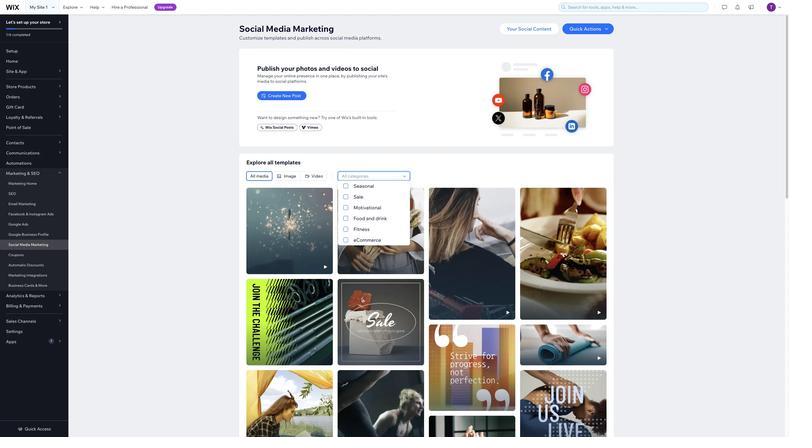 Task type: vqa. For each thing, say whether or not it's contained in the screenshot.
ALL MEDIA button
yes



Task type: locate. For each thing, give the bounding box(es) containing it.
quick left access
[[25, 427, 36, 432]]

business cards & more link
[[0, 281, 68, 291]]

0 horizontal spatial quick
[[25, 427, 36, 432]]

videos
[[332, 64, 352, 72]]

social
[[239, 23, 264, 34], [519, 26, 532, 32], [273, 125, 284, 130], [8, 243, 19, 247]]

in
[[316, 73, 320, 79], [363, 115, 366, 120]]

1 vertical spatial seo
[[8, 192, 16, 196]]

2 vertical spatial and
[[366, 216, 375, 222]]

marketing down automations
[[6, 171, 26, 176]]

seo inside popup button
[[31, 171, 40, 176]]

business up analytics
[[8, 284, 24, 288]]

and up the place,
[[319, 64, 330, 72]]

automatic discounts link
[[0, 260, 68, 271]]

1 horizontal spatial explore
[[247, 159, 266, 166]]

your
[[507, 26, 518, 32]]

media right all
[[257, 174, 269, 179]]

settings link
[[0, 327, 68, 337]]

1 vertical spatial sale
[[354, 194, 364, 200]]

to up publishing
[[353, 64, 360, 72]]

1 horizontal spatial social
[[330, 35, 343, 41]]

business up social media marketing
[[22, 233, 37, 237]]

1 horizontal spatial and
[[319, 64, 330, 72]]

0 vertical spatial and
[[288, 35, 296, 41]]

ecommerce
[[354, 237, 381, 243]]

home down marketing & seo popup button
[[27, 181, 37, 186]]

2 horizontal spatial and
[[366, 216, 375, 222]]

google ads
[[8, 222, 28, 227]]

in left tools:
[[363, 115, 366, 120]]

0 vertical spatial templates
[[264, 35, 287, 41]]

your up online
[[281, 64, 295, 72]]

0 horizontal spatial platforms.
[[288, 79, 308, 84]]

of inside point of sale 'link'
[[17, 125, 21, 130]]

hire
[[112, 5, 120, 10]]

1 vertical spatial one
[[328, 115, 336, 120]]

1 vertical spatial media
[[257, 79, 270, 84]]

media inside button
[[257, 174, 269, 179]]

billing & payments button
[[0, 301, 68, 312]]

0 vertical spatial explore
[[63, 5, 78, 10]]

templates right customize at the top
[[264, 35, 287, 41]]

& for referrals
[[21, 115, 24, 120]]

more
[[38, 284, 47, 288]]

templates up image 'button'
[[275, 159, 301, 166]]

1 inside sidebar element
[[51, 339, 52, 343]]

1 vertical spatial social
[[361, 64, 379, 72]]

of left wix's
[[337, 115, 341, 120]]

0 vertical spatial one
[[320, 73, 328, 79]]

video button
[[301, 172, 327, 181]]

your inside sidebar element
[[30, 20, 39, 25]]

Seasonal checkbox
[[338, 181, 410, 192]]

& left app
[[15, 69, 18, 74]]

vimeo
[[307, 125, 319, 130]]

motivational
[[354, 205, 382, 211]]

contacts button
[[0, 138, 68, 148]]

google inside the 'google ads' link
[[8, 222, 21, 227]]

0 horizontal spatial site
[[6, 69, 14, 74]]

0 horizontal spatial and
[[288, 35, 296, 41]]

Sale checkbox
[[338, 192, 410, 202]]

templates inside 'social media marketing customize templates and publish across social media platforms.'
[[264, 35, 287, 41]]

All categories field
[[340, 172, 402, 181]]

0 vertical spatial 1
[[46, 5, 48, 10]]

marketing up the publish
[[293, 23, 334, 34]]

and left the publish
[[288, 35, 296, 41]]

quick
[[570, 26, 583, 32], [25, 427, 36, 432]]

quick left actions on the top right
[[570, 26, 583, 32]]

facebook & instagram ads
[[8, 212, 54, 217]]

media down publish
[[257, 79, 270, 84]]

ads up the google business profile
[[22, 222, 28, 227]]

social right your on the right of the page
[[519, 26, 532, 32]]

0 vertical spatial in
[[316, 73, 320, 79]]

Motivational checkbox
[[338, 202, 410, 213]]

orders
[[6, 94, 20, 100]]

tools:
[[367, 115, 378, 120]]

1 vertical spatial ads
[[22, 222, 28, 227]]

media right across
[[344, 35, 358, 41]]

& right loyalty
[[21, 115, 24, 120]]

store
[[6, 84, 17, 90]]

1 google from the top
[[8, 222, 21, 227]]

0 vertical spatial business
[[22, 233, 37, 237]]

create
[[268, 93, 282, 98]]

0 vertical spatial seo
[[31, 171, 40, 176]]

want
[[257, 115, 268, 120]]

setup
[[6, 48, 18, 54]]

marketing & seo
[[6, 171, 40, 176]]

2 vertical spatial social
[[276, 79, 287, 84]]

1 vertical spatial explore
[[247, 159, 266, 166]]

your left online
[[274, 73, 283, 79]]

social up coupons
[[8, 243, 19, 247]]

1 horizontal spatial one
[[328, 115, 336, 120]]

quick for quick access
[[25, 427, 36, 432]]

set
[[16, 20, 23, 25]]

platforms.
[[359, 35, 382, 41], [288, 79, 308, 84]]

google inside google business profile link
[[8, 233, 21, 237]]

0 horizontal spatial in
[[316, 73, 320, 79]]

store
[[40, 20, 50, 25]]

publish
[[257, 64, 280, 72]]

1 vertical spatial site
[[6, 69, 14, 74]]

to down publish
[[271, 79, 275, 84]]

eCommerce checkbox
[[338, 235, 410, 246]]

payments
[[23, 304, 43, 309]]

0 vertical spatial home
[[6, 59, 18, 64]]

site
[[37, 5, 45, 10], [6, 69, 14, 74]]

site & app button
[[0, 66, 68, 77]]

1 vertical spatial media
[[20, 243, 30, 247]]

list box
[[338, 181, 410, 246]]

1 vertical spatial home
[[27, 181, 37, 186]]

1 down "settings" link
[[51, 339, 52, 343]]

1 horizontal spatial media
[[266, 23, 291, 34]]

media inside 'link'
[[20, 243, 30, 247]]

sales channels button
[[0, 317, 68, 327]]

media inside 'social media marketing customize templates and publish across social media platforms.'
[[266, 23, 291, 34]]

sale
[[22, 125, 31, 130], [354, 194, 364, 200]]

& left more
[[35, 284, 38, 288]]

0 vertical spatial platforms.
[[359, 35, 382, 41]]

sale down seasonal on the left top of the page
[[354, 194, 364, 200]]

sale down the loyalty & referrals
[[22, 125, 31, 130]]

all media
[[251, 174, 269, 179]]

home
[[6, 59, 18, 64], [27, 181, 37, 186]]

help button
[[86, 0, 108, 14]]

1 horizontal spatial of
[[337, 115, 341, 120]]

social up publishing
[[361, 64, 379, 72]]

1 vertical spatial business
[[8, 284, 24, 288]]

1 vertical spatial of
[[17, 125, 21, 130]]

site inside dropdown button
[[6, 69, 14, 74]]

explore for explore
[[63, 5, 78, 10]]

your social content button
[[500, 23, 559, 34]]

quick for quick actions
[[570, 26, 583, 32]]

templates
[[264, 35, 287, 41], [275, 159, 301, 166]]

media inside publish your photos and videos to social manage your online presence in one place, by publishing your site's media to social platforms.
[[257, 79, 270, 84]]

business inside business cards & more 'link'
[[8, 284, 24, 288]]

1 horizontal spatial seo
[[31, 171, 40, 176]]

1 horizontal spatial platforms.
[[359, 35, 382, 41]]

1 vertical spatial google
[[8, 233, 21, 237]]

marketing inside popup button
[[6, 171, 26, 176]]

& inside popup button
[[21, 115, 24, 120]]

1 vertical spatial platforms.
[[288, 79, 308, 84]]

setup link
[[0, 46, 68, 56]]

referrals
[[25, 115, 43, 120]]

marketing down the profile
[[31, 243, 48, 247]]

0 vertical spatial ads
[[47, 212, 54, 217]]

1 horizontal spatial 1
[[51, 339, 52, 343]]

home down setup
[[6, 59, 18, 64]]

quick inside "button"
[[570, 26, 583, 32]]

to right want
[[269, 115, 273, 120]]

upgrade
[[158, 5, 173, 9]]

all
[[251, 174, 256, 179]]

business inside google business profile link
[[22, 233, 37, 237]]

app
[[19, 69, 27, 74]]

in inside publish your photos and videos to social manage your online presence in one place, by publishing your site's media to social platforms.
[[316, 73, 320, 79]]

manage
[[257, 73, 273, 79]]

platforms. inside publish your photos and videos to social manage your online presence in one place, by publishing your site's media to social platforms.
[[288, 79, 308, 84]]

&
[[15, 69, 18, 74], [21, 115, 24, 120], [27, 171, 30, 176], [26, 212, 28, 217], [35, 284, 38, 288], [25, 294, 28, 299], [19, 304, 22, 309]]

0 vertical spatial of
[[337, 115, 341, 120]]

2 google from the top
[[8, 233, 21, 237]]

home link
[[0, 56, 68, 66]]

gift
[[6, 105, 14, 110]]

0 vertical spatial sale
[[22, 125, 31, 130]]

apps
[[6, 339, 16, 345]]

google down facebook on the left top
[[8, 222, 21, 227]]

0 vertical spatial media
[[266, 23, 291, 34]]

social right wix
[[273, 125, 284, 130]]

1 vertical spatial quick
[[25, 427, 36, 432]]

marketing integrations
[[8, 273, 47, 278]]

sales channels
[[6, 319, 36, 324]]

your right the up
[[30, 20, 39, 25]]

1 vertical spatial templates
[[275, 159, 301, 166]]

1 horizontal spatial quick
[[570, 26, 583, 32]]

& up marketing home on the left top of page
[[27, 171, 30, 176]]

& for payments
[[19, 304, 22, 309]]

seo down the automations link
[[31, 171, 40, 176]]

1 horizontal spatial sale
[[354, 194, 364, 200]]

in right the presence
[[316, 73, 320, 79]]

0 horizontal spatial home
[[6, 59, 18, 64]]

2 vertical spatial media
[[257, 174, 269, 179]]

try
[[321, 115, 327, 120]]

settings
[[6, 329, 23, 335]]

0 horizontal spatial of
[[17, 125, 21, 130]]

all
[[268, 159, 274, 166]]

platforms. inside 'social media marketing customize templates and publish across social media platforms.'
[[359, 35, 382, 41]]

& left reports
[[25, 294, 28, 299]]

sale inside option
[[354, 194, 364, 200]]

site right my at the top of page
[[37, 5, 45, 10]]

1 vertical spatial 1
[[51, 339, 52, 343]]

one right try
[[328, 115, 336, 120]]

Fitness checkbox
[[338, 224, 410, 235]]

ads right instagram
[[47, 212, 54, 217]]

google down google ads
[[8, 233, 21, 237]]

0 horizontal spatial media
[[20, 243, 30, 247]]

social right across
[[330, 35, 343, 41]]

media for social media marketing
[[20, 243, 30, 247]]

0 horizontal spatial explore
[[63, 5, 78, 10]]

loyalty & referrals button
[[0, 112, 68, 123]]

& right billing
[[19, 304, 22, 309]]

my
[[30, 5, 36, 10]]

ads
[[47, 212, 54, 217], [22, 222, 28, 227]]

0 vertical spatial site
[[37, 5, 45, 10]]

0 vertical spatial google
[[8, 222, 21, 227]]

1 right my at the top of page
[[46, 5, 48, 10]]

& right facebook on the left top
[[26, 212, 28, 217]]

0 vertical spatial social
[[330, 35, 343, 41]]

seo
[[31, 171, 40, 176], [8, 192, 16, 196]]

seo up email on the top of the page
[[8, 192, 16, 196]]

0 vertical spatial media
[[344, 35, 358, 41]]

0 horizontal spatial social
[[276, 79, 287, 84]]

and inside publish your photos and videos to social manage your online presence in one place, by publishing your site's media to social platforms.
[[319, 64, 330, 72]]

explore up all media at the left of page
[[247, 159, 266, 166]]

orders button
[[0, 92, 68, 102]]

one left the place,
[[320, 73, 328, 79]]

marketing down marketing & seo
[[8, 181, 26, 186]]

cards
[[24, 284, 34, 288]]

google business profile link
[[0, 230, 68, 240]]

social up customize at the top
[[239, 23, 264, 34]]

1 horizontal spatial in
[[363, 115, 366, 120]]

1 horizontal spatial home
[[27, 181, 37, 186]]

and inside 'social media marketing customize templates and publish across social media platforms.'
[[288, 35, 296, 41]]

social up create new post button
[[276, 79, 287, 84]]

0 horizontal spatial one
[[320, 73, 328, 79]]

social inside 'social media marketing customize templates and publish across social media platforms.'
[[330, 35, 343, 41]]

list box containing seasonal
[[338, 181, 410, 246]]

to
[[353, 64, 360, 72], [271, 79, 275, 84], [269, 115, 273, 120]]

and left drink
[[366, 216, 375, 222]]

automatic discounts
[[8, 263, 44, 268]]

posts
[[284, 125, 294, 130]]

across
[[315, 35, 329, 41]]

professional
[[124, 5, 148, 10]]

2 horizontal spatial social
[[361, 64, 379, 72]]

automations
[[6, 161, 32, 166]]

quick inside sidebar element
[[25, 427, 36, 432]]

site left app
[[6, 69, 14, 74]]

explore left help
[[63, 5, 78, 10]]

0 vertical spatial quick
[[570, 26, 583, 32]]

0 horizontal spatial sale
[[22, 125, 31, 130]]

and inside option
[[366, 216, 375, 222]]

Search for tools, apps, help & more... field
[[567, 3, 707, 11]]

1 vertical spatial to
[[271, 79, 275, 84]]

of right point
[[17, 125, 21, 130]]

your left site's
[[369, 73, 377, 79]]

1 vertical spatial and
[[319, 64, 330, 72]]



Task type: describe. For each thing, give the bounding box(es) containing it.
reports
[[29, 294, 45, 299]]

food
[[354, 216, 365, 222]]

built-
[[353, 115, 363, 120]]

home inside 'link'
[[6, 59, 18, 64]]

& for seo
[[27, 171, 30, 176]]

channels
[[18, 319, 36, 324]]

marketing inside 'link'
[[31, 243, 48, 247]]

automatic
[[8, 263, 26, 268]]

create new post
[[268, 93, 301, 98]]

email marketing
[[8, 202, 36, 206]]

sidebar element
[[0, 14, 68, 438]]

image button
[[273, 172, 300, 181]]

wix social posts button
[[257, 124, 298, 131]]

& for app
[[15, 69, 18, 74]]

instagram
[[29, 212, 46, 217]]

loyalty
[[6, 115, 20, 120]]

site's
[[378, 73, 388, 79]]

one inside publish your photos and videos to social manage your online presence in one place, by publishing your site's media to social platforms.
[[320, 73, 328, 79]]

google for google ads
[[8, 222, 21, 227]]

billing & payments
[[6, 304, 43, 309]]

content
[[534, 26, 552, 32]]

gift card button
[[0, 102, 68, 112]]

1 vertical spatial in
[[363, 115, 366, 120]]

new
[[283, 93, 291, 98]]

1 horizontal spatial site
[[37, 5, 45, 10]]

something
[[288, 115, 309, 120]]

design
[[274, 115, 287, 120]]

store products button
[[0, 82, 68, 92]]

analytics
[[6, 294, 24, 299]]

a
[[121, 5, 123, 10]]

email marketing link
[[0, 199, 68, 209]]

quick actions
[[570, 26, 602, 32]]

marketing & seo button
[[0, 169, 68, 179]]

quick actions button
[[563, 23, 614, 34]]

social inside button
[[519, 26, 532, 32]]

sale inside 'link'
[[22, 125, 31, 130]]

social inside 'social media marketing customize templates and publish across social media platforms.'
[[239, 23, 264, 34]]

quick access button
[[18, 427, 51, 432]]

marketing inside 'social media marketing customize templates and publish across social media platforms.'
[[293, 23, 334, 34]]

actions
[[584, 26, 602, 32]]

0 horizontal spatial ads
[[22, 222, 28, 227]]

marketing home
[[8, 181, 37, 186]]

social media marketing link
[[0, 240, 68, 250]]

vimeo button
[[299, 124, 322, 131]]

0 horizontal spatial 1
[[46, 5, 48, 10]]

store products
[[6, 84, 36, 90]]

point
[[6, 125, 16, 130]]

social inside 'link'
[[8, 243, 19, 247]]

media for social media marketing customize templates and publish across social media platforms.
[[266, 23, 291, 34]]

social inside button
[[273, 125, 284, 130]]

create new post button
[[257, 91, 307, 100]]

explore all templates
[[247, 159, 301, 166]]

0 horizontal spatial seo
[[8, 192, 16, 196]]

marketing home link
[[0, 179, 68, 189]]

Food and drink checkbox
[[338, 213, 410, 224]]

marketing up 'facebook & instagram ads'
[[19, 202, 36, 206]]

your social content
[[507, 26, 552, 32]]

my site 1
[[30, 5, 48, 10]]

marketing down automatic
[[8, 273, 26, 278]]

wix's
[[342, 115, 352, 120]]

analytics & reports
[[6, 294, 45, 299]]

let's
[[6, 20, 15, 25]]

1/6
[[6, 32, 11, 37]]

1 horizontal spatial ads
[[47, 212, 54, 217]]

want to design something new? try one of wix's built-in tools:
[[257, 115, 378, 120]]

coupons link
[[0, 250, 68, 260]]

photos
[[296, 64, 317, 72]]

video
[[312, 174, 323, 179]]

social media marketing customize templates and publish across social media platforms.
[[239, 23, 382, 41]]

discounts
[[27, 263, 44, 268]]

& for instagram
[[26, 212, 28, 217]]

coupons
[[8, 253, 24, 257]]

0 vertical spatial to
[[353, 64, 360, 72]]

food and drink
[[354, 216, 387, 222]]

hire a professional link
[[108, 0, 152, 14]]

explore for explore all templates
[[247, 159, 266, 166]]

facebook
[[8, 212, 25, 217]]

drink
[[376, 216, 387, 222]]

help
[[90, 5, 99, 10]]

profile
[[38, 233, 49, 237]]

all media button
[[247, 172, 273, 181]]

image
[[284, 174, 296, 179]]

point of sale link
[[0, 123, 68, 133]]

facebook & instagram ads link
[[0, 209, 68, 220]]

contacts
[[6, 140, 24, 146]]

marketing integrations link
[[0, 271, 68, 281]]

social media marketing
[[8, 243, 48, 247]]

& inside 'link'
[[35, 284, 38, 288]]

upgrade button
[[154, 4, 177, 11]]

media inside 'social media marketing customize templates and publish across social media platforms.'
[[344, 35, 358, 41]]

presence
[[297, 73, 315, 79]]

hire a professional
[[112, 5, 148, 10]]

access
[[37, 427, 51, 432]]

google ads link
[[0, 220, 68, 230]]

quick access
[[25, 427, 51, 432]]

2 vertical spatial to
[[269, 115, 273, 120]]

communications
[[6, 151, 40, 156]]

completed
[[12, 32, 30, 37]]

& for reports
[[25, 294, 28, 299]]

products
[[18, 84, 36, 90]]

let's set up your store
[[6, 20, 50, 25]]

new?
[[310, 115, 320, 120]]

analytics & reports button
[[0, 291, 68, 301]]

integrations
[[27, 273, 47, 278]]

communications button
[[0, 148, 68, 158]]

email
[[8, 202, 18, 206]]

up
[[24, 20, 29, 25]]

card
[[15, 105, 24, 110]]

google for google business profile
[[8, 233, 21, 237]]

publishing
[[347, 73, 368, 79]]

automations link
[[0, 158, 68, 169]]



